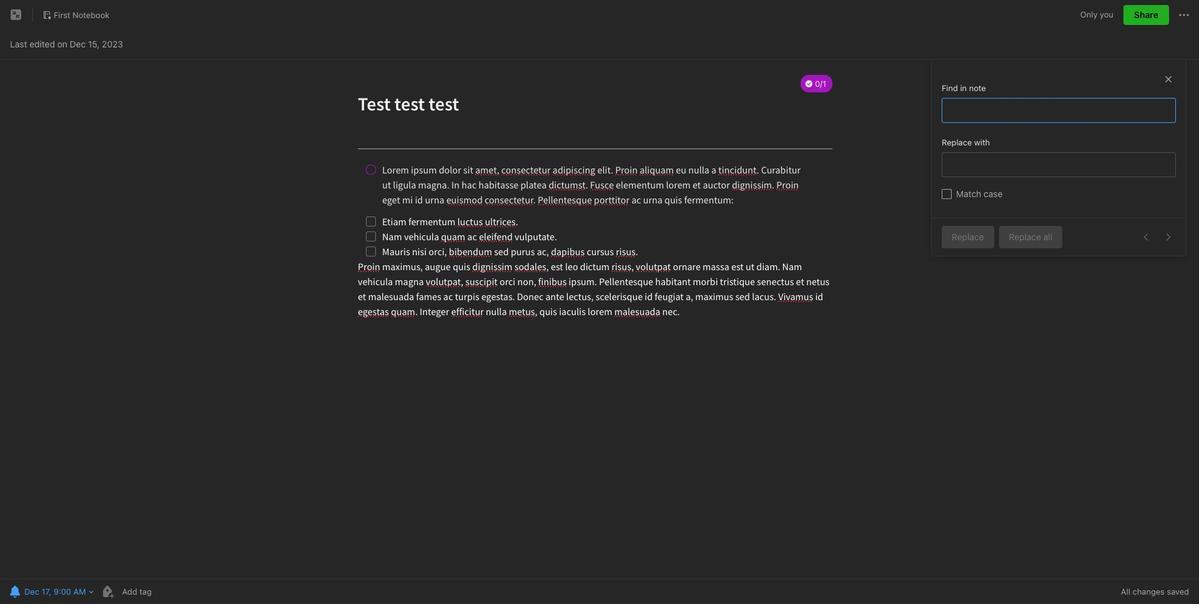 Task type: locate. For each thing, give the bounding box(es) containing it.
share
[[1135, 9, 1159, 20]]

replace for replace with
[[942, 137, 972, 147]]

0 vertical spatial dec
[[70, 38, 86, 49]]

15,
[[88, 38, 100, 49]]

dec left 17,
[[24, 587, 39, 597]]

replace inside 'replace' button
[[952, 232, 984, 242]]

replace button
[[942, 226, 994, 249]]

last
[[10, 38, 27, 49]]

am
[[73, 587, 86, 597]]

Match case checkbox
[[942, 189, 952, 199]]

1 vertical spatial dec
[[24, 587, 39, 597]]

on
[[57, 38, 67, 49]]

replace all button
[[999, 226, 1063, 249]]

dec right on
[[70, 38, 86, 49]]

More actions field
[[1177, 5, 1192, 25]]

all changes saved
[[1121, 587, 1190, 597]]

first notebook
[[54, 10, 110, 20]]

replace left the all
[[1009, 232, 1042, 242]]

replace left with
[[942, 137, 972, 147]]

add tag image
[[100, 585, 115, 600]]

9:00
[[54, 587, 71, 597]]

dec
[[70, 38, 86, 49], [24, 587, 39, 597]]

replace inside replace all button
[[1009, 232, 1042, 242]]

replace
[[942, 137, 972, 147], [952, 232, 984, 242], [1009, 232, 1042, 242]]

dec inside 'dec 17, 9:00 am' popup button
[[24, 587, 39, 597]]

first notebook button
[[38, 6, 114, 24]]

replace down match
[[952, 232, 984, 242]]

Find in note text field
[[948, 99, 1171, 122]]

0 horizontal spatial dec
[[24, 587, 39, 597]]

1 horizontal spatial dec
[[70, 38, 86, 49]]

Note Editor text field
[[0, 60, 1200, 579]]

Add tag field
[[121, 587, 215, 598]]

match
[[957, 189, 982, 199]]

only you
[[1081, 10, 1114, 20]]

replace for replace
[[952, 232, 984, 242]]



Task type: vqa. For each thing, say whether or not it's contained in the screenshot.
The Match
yes



Task type: describe. For each thing, give the bounding box(es) containing it.
note
[[969, 83, 986, 93]]

only
[[1081, 10, 1098, 20]]

note window element
[[0, 0, 1200, 605]]

dec 17, 9:00 am button
[[6, 584, 87, 601]]

close image
[[1163, 73, 1175, 86]]

dec 17, 9:00 am
[[24, 587, 86, 597]]

first
[[54, 10, 70, 20]]

with
[[975, 137, 990, 147]]

find
[[942, 83, 958, 93]]

17,
[[42, 587, 51, 597]]

2023
[[102, 38, 123, 49]]

Edit reminder field
[[6, 584, 95, 601]]

more actions image
[[1177, 7, 1192, 22]]

in
[[961, 83, 967, 93]]

replace for replace all
[[1009, 232, 1042, 242]]

last edited on dec 15, 2023
[[10, 38, 123, 49]]

match case
[[957, 189, 1003, 199]]

you
[[1100, 10, 1114, 20]]

saved
[[1167, 587, 1190, 597]]

all
[[1044, 232, 1053, 242]]

replace with
[[942, 137, 990, 147]]

changes
[[1133, 587, 1165, 597]]

edited
[[29, 38, 55, 49]]

all
[[1121, 587, 1131, 597]]

collapse note image
[[9, 7, 24, 22]]

case
[[984, 189, 1003, 199]]

notebook
[[73, 10, 110, 20]]

share button
[[1124, 5, 1170, 25]]

replace all
[[1009, 232, 1053, 242]]

find in note
[[942, 83, 986, 93]]



